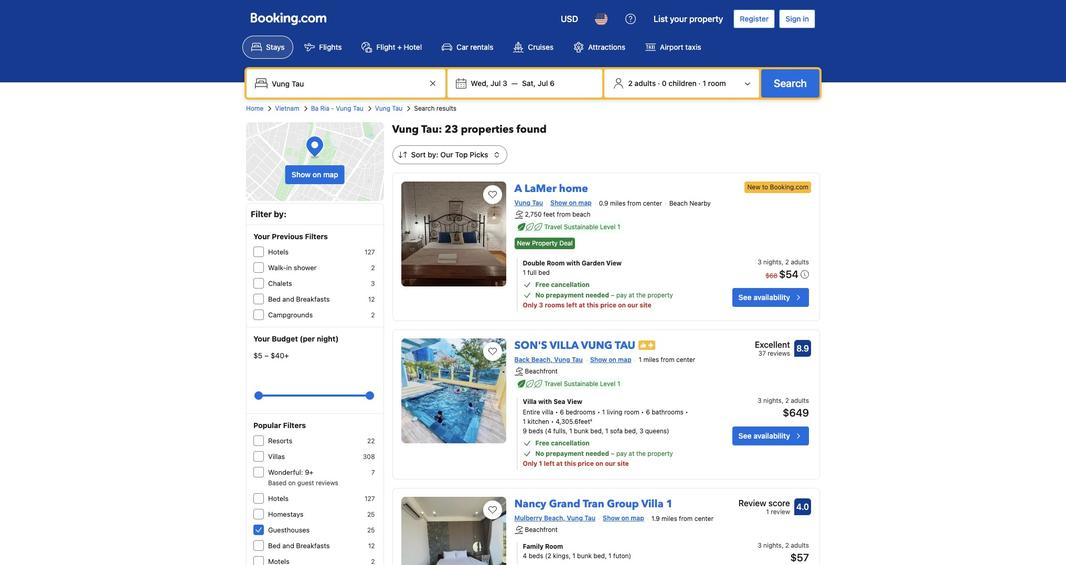 Task type: describe. For each thing, give the bounding box(es) containing it.
adults for 3 nights , 2 adults
[[791, 258, 809, 266]]

3 nights , 2 adults
[[758, 258, 809, 266]]

at right rooms on the right of page
[[579, 301, 585, 309]]

1 vertical spatial villa
[[642, 497, 664, 511]]

scored 8.9 element
[[795, 340, 811, 357]]

wed, jul 3 button
[[467, 74, 512, 93]]

bunk inside family room 4 beds (2 kings, 1 bunk bed, 1 futon)
[[577, 552, 592, 560]]

property for villa with sea view
[[648, 450, 673, 458]]

4
[[523, 552, 527, 560]]

attractions
[[588, 43, 626, 51]]

free for 3
[[536, 281, 550, 288]]

ba ria - vung tau link
[[311, 104, 364, 113]]

guesthouses
[[268, 526, 310, 534]]

map for back beach, vung tau
[[618, 356, 632, 364]]

from for 0.9
[[628, 199, 641, 207]]

vung left tau:
[[392, 122, 419, 136]]

nights for $649
[[764, 397, 782, 405]]

25 for homestays
[[367, 511, 375, 519]]

car rentals
[[457, 43, 494, 51]]

$68
[[766, 272, 778, 280]]

1 breakfasts from the top
[[296, 295, 330, 303]]

children
[[669, 79, 697, 88]]

at down the double room with garden view link
[[629, 291, 635, 299]]

booking.com image
[[251, 13, 326, 25]]

kings,
[[553, 552, 571, 560]]

top
[[455, 150, 468, 159]]

new property deal
[[517, 239, 573, 247]]

excellent element
[[755, 338, 790, 351]]

7
[[371, 469, 375, 477]]

see for only 1 left at this price on our site
[[739, 431, 752, 440]]

9+
[[305, 468, 314, 477]]

bed, left sofa at the bottom of the page
[[591, 427, 604, 435]]

2 horizontal spatial 6
[[646, 408, 650, 416]]

1.9
[[652, 515, 660, 523]]

sustainable for beachfront
[[564, 380, 599, 388]]

villa with sea view
[[523, 398, 583, 406]]

villas
[[268, 452, 285, 461]]

1 horizontal spatial this
[[587, 301, 599, 309]]

vung down villa
[[554, 356, 570, 364]]

sat,
[[522, 79, 536, 88]]

0 vertical spatial vung tau
[[375, 104, 403, 112]]

2 hotels from the top
[[268, 494, 289, 503]]

1 vertical spatial price
[[578, 460, 594, 468]]

futon)
[[613, 552, 631, 560]]

property
[[532, 239, 558, 247]]

Where are you going? field
[[268, 74, 427, 93]]

no prepayment needed – pay at the property for price
[[536, 291, 673, 299]]

only 3 rooms left at this price on our site
[[523, 301, 652, 309]]

0 vertical spatial filters
[[305, 232, 328, 241]]

cancellation for at
[[551, 439, 590, 447]]

travel sustainable level 1 for beachfront
[[545, 380, 620, 388]]

villa with sea view link
[[523, 397, 700, 407]]

search button
[[762, 69, 820, 98]]

adults for 3 nights , 2 adults $649
[[791, 397, 809, 405]]

map for mulberry beach, vung tau
[[631, 514, 644, 522]]

tau:
[[421, 122, 442, 136]]

sustainable for 2,750 feet from beach
[[564, 223, 599, 231]]

1 vertical spatial –
[[264, 351, 269, 360]]

ria
[[320, 104, 330, 112]]

25 for guesthouses
[[367, 526, 375, 534]]

flights link
[[296, 36, 351, 59]]

• left living
[[598, 408, 601, 416]]

sofa
[[610, 427, 623, 435]]

$649
[[783, 407, 809, 419]]

1 vertical spatial view
[[567, 398, 583, 406]]

vietnam link
[[275, 104, 299, 113]]

a lamer home
[[515, 182, 588, 196]]

1 horizontal spatial price
[[601, 301, 617, 309]]

$5
[[253, 351, 263, 360]]

search results updated. vung tau: 23 properties found. applied filters: guesthouses. element
[[392, 122, 820, 137]]

a
[[515, 182, 522, 196]]

bunk inside entire villa • 6 bedrooms • 1 living room • 6 bathrooms • 1 kitchen • 4,305.6feet² 9 beds (4 fulls, 1 bunk bed, 1 sofa bed, 3 queens)
[[574, 427, 589, 435]]

family
[[523, 543, 544, 551]]

see availability link for only 1 left at this price on our site
[[732, 427, 809, 446]]

see for only 3 rooms left at this price on our site
[[739, 293, 752, 302]]

room inside entire villa • 6 bedrooms • 1 living room • 6 bathrooms • 1 kitchen • 4,305.6feet² 9 beds (4 fulls, 1 bunk bed, 1 sofa bed, 3 queens)
[[624, 408, 640, 416]]

center for nancy grand tran group villa 1
[[695, 515, 714, 523]]

your for your budget (per night)
[[253, 334, 270, 343]]

based
[[268, 479, 287, 487]]

show on map for mulberry beach, vung tau
[[603, 514, 644, 522]]

list
[[654, 14, 668, 24]]

fulls,
[[553, 427, 568, 435]]

sort
[[411, 150, 426, 159]]

your budget (per night)
[[253, 334, 339, 343]]

review
[[771, 508, 790, 516]]

miles for nancy grand tran group villa 1
[[662, 515, 677, 523]]

no prepayment needed – pay at the property for on
[[536, 450, 673, 458]]

1 12 from the top
[[368, 295, 375, 303]]

2 jul from the left
[[538, 79, 548, 88]]

filter by:
[[251, 209, 287, 219]]

popular filters
[[253, 421, 306, 430]]

tau up the 2,750
[[532, 199, 543, 207]]

sign
[[786, 14, 801, 23]]

search for search results
[[414, 104, 435, 112]]

+
[[397, 43, 402, 51]]

1.9 miles from center
[[652, 515, 714, 523]]

no for 1
[[536, 450, 544, 458]]

property for double room with garden view
[[648, 291, 673, 299]]

$40+
[[271, 351, 289, 360]]

back beach, vung tau
[[515, 356, 583, 364]]

show for back beach, vung tau
[[590, 356, 607, 364]]

our
[[440, 150, 453, 159]]

prepayment for left
[[546, 291, 584, 299]]

2 127 from the top
[[365, 495, 375, 503]]

tau
[[615, 338, 636, 352]]

0 horizontal spatial 6
[[550, 79, 555, 88]]

guest
[[297, 479, 314, 487]]

family room link
[[523, 542, 700, 552]]

tran
[[583, 497, 604, 511]]

prepayment for at
[[546, 450, 584, 458]]

campgrounds
[[268, 311, 313, 319]]

beach
[[670, 199, 688, 207]]

cruises
[[528, 43, 554, 51]]

based on guest reviews
[[268, 479, 338, 487]]

sat, jul 6 button
[[518, 74, 559, 93]]

new to booking.com
[[748, 183, 809, 191]]

at down the fulls,
[[556, 460, 563, 468]]

car rentals link
[[433, 36, 502, 59]]

bed, right sofa at the bottom of the page
[[625, 427, 638, 435]]

filter
[[251, 209, 272, 219]]

0 horizontal spatial left
[[544, 460, 555, 468]]

sea
[[554, 398, 566, 406]]

queens)
[[645, 427, 670, 435]]

from for 2,750
[[557, 211, 571, 218]]

travel for beach,
[[545, 380, 562, 388]]

by: for filter
[[274, 209, 287, 219]]

1 horizontal spatial view
[[606, 259, 622, 267]]

see availability for only 1 left at this price on our site
[[739, 431, 790, 440]]

car
[[457, 43, 469, 51]]

beach, for excellent
[[531, 356, 553, 364]]

308
[[363, 453, 375, 461]]

, for $649
[[782, 397, 784, 405]]

miles for a lamer home
[[610, 199, 626, 207]]

ba
[[311, 104, 319, 112]]

center for a lamer home
[[643, 199, 662, 207]]

needed for on
[[586, 450, 609, 458]]

1 horizontal spatial site
[[640, 301, 652, 309]]

a lamer home image
[[401, 182, 506, 287]]

bed
[[539, 269, 550, 276]]

1 hotels from the top
[[268, 248, 289, 256]]

1 vertical spatial this
[[564, 460, 576, 468]]

walk-in shower
[[268, 263, 317, 272]]

booking.com
[[770, 183, 809, 191]]

sort by: our top picks
[[411, 150, 488, 159]]

entire
[[523, 408, 540, 416]]

nancy grand tran group villa 1 link
[[515, 493, 673, 511]]

1 127 from the top
[[365, 248, 375, 256]]

2 breakfasts from the top
[[296, 542, 330, 550]]

to
[[762, 183, 768, 191]]

show on map for back beach, vung tau
[[590, 356, 632, 364]]

no for 3
[[536, 291, 544, 299]]

show on map inside button
[[292, 170, 338, 179]]

beach, for review
[[544, 514, 565, 522]]

, for $57
[[782, 542, 784, 550]]

2 inside 3 nights , 2 adults $57
[[786, 542, 789, 550]]

0 vertical spatial with
[[567, 259, 580, 267]]

vung inside 'link'
[[375, 104, 390, 112]]

hotel
[[404, 43, 422, 51]]

2 · from the left
[[699, 79, 701, 88]]

see availability for only 3 rooms left at this price on our site
[[739, 293, 790, 302]]

full
[[528, 269, 537, 276]]

in for walk-
[[286, 263, 292, 272]]

budget
[[272, 334, 298, 343]]

4.0
[[797, 502, 809, 512]]

3 inside entire villa • 6 bedrooms • 1 living room • 6 bathrooms • 1 kitchen • 4,305.6feet² 9 beds (4 fulls, 1 bunk bed, 1 sofa bed, 3 queens)
[[640, 427, 644, 435]]

rooms
[[545, 301, 565, 309]]

0 vertical spatial villa
[[523, 398, 537, 406]]

at down entire villa • 6 bedrooms • 1 living room • 6 bathrooms • 1 kitchen • 4,305.6feet² 9 beds (4 fulls, 1 bunk bed, 1 sofa bed, 3 queens)
[[629, 450, 635, 458]]

wonderful:
[[268, 468, 303, 477]]

adults inside 2 adults · 0 children · 1 room dropdown button
[[635, 79, 656, 88]]

2,750 feet from beach
[[525, 211, 591, 218]]

1 full bed
[[523, 269, 550, 276]]

tau down tran
[[585, 514, 596, 522]]

free cancellation for at
[[536, 439, 590, 447]]

map for vung tau
[[579, 199, 592, 207]]

1 vertical spatial center
[[676, 356, 696, 364]]

1 miles from center
[[639, 356, 696, 364]]

beds inside entire villa • 6 bedrooms • 1 living room • 6 bathrooms • 1 kitchen • 4,305.6feet² 9 beds (4 fulls, 1 bunk bed, 1 sofa bed, 3 queens)
[[529, 427, 543, 435]]

0
[[662, 79, 667, 88]]



Task type: locate. For each thing, give the bounding box(es) containing it.
show for mulberry beach, vung tau
[[603, 514, 620, 522]]

free cancellation down the fulls,
[[536, 439, 590, 447]]

0 vertical spatial no
[[536, 291, 544, 299]]

0 horizontal spatial price
[[578, 460, 594, 468]]

beach, down the grand
[[544, 514, 565, 522]]

nights inside 3 nights , 2 adults $649
[[764, 397, 782, 405]]

1 vertical spatial site
[[617, 460, 629, 468]]

1 vertical spatial bed and breakfasts
[[268, 542, 330, 550]]

beach nearby
[[670, 199, 711, 207]]

see availability link
[[732, 288, 809, 307], [732, 427, 809, 446]]

1 needed from the top
[[586, 291, 609, 299]]

with
[[567, 259, 580, 267], [538, 398, 552, 406]]

see
[[739, 293, 752, 302], [739, 431, 752, 440]]

wed, jul 3 — sat, jul 6
[[471, 79, 555, 88]]

1 see availability link from the top
[[732, 288, 809, 307]]

1 vertical spatial miles
[[644, 356, 659, 364]]

1 vertical spatial vung tau
[[515, 199, 543, 207]]

0 vertical spatial availability
[[754, 293, 790, 302]]

level down 0.9
[[600, 223, 616, 231]]

2 , from the top
[[782, 397, 784, 405]]

0 horizontal spatial new
[[517, 239, 530, 247]]

search inside button
[[774, 77, 807, 89]]

home
[[246, 104, 264, 112]]

vung tau link
[[375, 104, 403, 113]]

pay for our
[[617, 450, 627, 458]]

show for vung tau
[[551, 199, 567, 207]]

0 vertical spatial new
[[748, 183, 761, 191]]

1 vertical spatial see availability
[[739, 431, 790, 440]]

1 vertical spatial reviews
[[316, 479, 338, 487]]

1 horizontal spatial 6
[[560, 408, 564, 416]]

2 your from the top
[[253, 334, 270, 343]]

nights for $57
[[764, 542, 782, 550]]

1 vertical spatial the
[[636, 450, 646, 458]]

2 only from the top
[[523, 460, 538, 468]]

only left rooms on the right of page
[[523, 301, 538, 309]]

review
[[739, 499, 767, 508]]

vung tau up the 2,750
[[515, 199, 543, 207]]

availability for only 1 left at this price on our site
[[754, 431, 790, 440]]

from right 1.9
[[679, 515, 693, 523]]

from right 0.9
[[628, 199, 641, 207]]

picks
[[470, 150, 488, 159]]

only for only 1 left at this price on our site
[[523, 460, 538, 468]]

2 nights from the top
[[764, 397, 782, 405]]

1 vertical spatial your
[[253, 334, 270, 343]]

2 level from the top
[[600, 380, 616, 388]]

jul right sat,
[[538, 79, 548, 88]]

this right rooms on the right of page
[[587, 301, 599, 309]]

2 inside 3 nights , 2 adults $649
[[786, 397, 789, 405]]

0 horizontal spatial this
[[564, 460, 576, 468]]

cancellation for left
[[551, 281, 590, 288]]

free down (4
[[536, 439, 550, 447]]

,
[[782, 258, 784, 266], [782, 397, 784, 405], [782, 542, 784, 550]]

0 horizontal spatial room
[[624, 408, 640, 416]]

2 and from the top
[[283, 542, 294, 550]]

1 vertical spatial bed
[[268, 542, 281, 550]]

0 vertical spatial site
[[640, 301, 652, 309]]

1 vertical spatial prepayment
[[546, 450, 584, 458]]

2 free from the top
[[536, 439, 550, 447]]

2 see from the top
[[739, 431, 752, 440]]

left down (4
[[544, 460, 555, 468]]

2 no from the top
[[536, 450, 544, 458]]

nights down the review
[[764, 542, 782, 550]]

0.9 miles from center
[[599, 199, 662, 207]]

1 vertical spatial 127
[[365, 495, 375, 503]]

0 vertical spatial 12
[[368, 295, 375, 303]]

3 inside 3 nights , 2 adults $649
[[758, 397, 762, 405]]

2 bed and breakfasts from the top
[[268, 542, 330, 550]]

price up nancy grand tran group villa 1 link
[[578, 460, 594, 468]]

1 the from the top
[[636, 291, 646, 299]]

prepayment up rooms on the right of page
[[546, 291, 584, 299]]

1 see from the top
[[739, 293, 752, 302]]

flight + hotel
[[377, 43, 422, 51]]

hotels
[[268, 248, 289, 256], [268, 494, 289, 503]]

your
[[670, 14, 688, 24]]

adults inside 3 nights , 2 adults $57
[[791, 542, 809, 550]]

1 prepayment from the top
[[546, 291, 584, 299]]

0 vertical spatial room
[[547, 259, 565, 267]]

free cancellation up rooms on the right of page
[[536, 281, 590, 288]]

1 vertical spatial 12
[[368, 542, 375, 550]]

2 horizontal spatial miles
[[662, 515, 677, 523]]

1 vertical spatial breakfasts
[[296, 542, 330, 550]]

resorts
[[268, 437, 292, 445]]

show on map for vung tau
[[551, 199, 592, 207]]

2 25 from the top
[[367, 526, 375, 534]]

from for 1.9
[[679, 515, 693, 523]]

1 horizontal spatial new
[[748, 183, 761, 191]]

reviews right 'guest'
[[316, 479, 338, 487]]

a lamer home link
[[515, 177, 588, 196]]

2 adults · 0 children · 1 room button
[[609, 73, 755, 93]]

0 vertical spatial search
[[774, 77, 807, 89]]

see availability
[[739, 293, 790, 302], [739, 431, 790, 440]]

• right villa
[[555, 408, 558, 416]]

beds inside family room 4 beds (2 kings, 1 bunk bed, 1 futon)
[[529, 552, 543, 560]]

the
[[636, 291, 646, 299], [636, 450, 646, 458]]

free cancellation for left
[[536, 281, 590, 288]]

room for family
[[545, 543, 563, 551]]

2 adults · 0 children · 1 room
[[628, 79, 726, 88]]

in for sign
[[803, 14, 809, 23]]

0 vertical spatial hotels
[[268, 248, 289, 256]]

adults for 3 nights , 2 adults $57
[[791, 542, 809, 550]]

new left property
[[517, 239, 530, 247]]

1 and from the top
[[283, 295, 294, 303]]

1 horizontal spatial with
[[567, 259, 580, 267]]

0 vertical spatial by:
[[428, 150, 439, 159]]

search results
[[414, 104, 457, 112]]

2 sustainable from the top
[[564, 380, 599, 388]]

entire villa • 6 bedrooms • 1 living room • 6 bathrooms • 1 kitchen • 4,305.6feet² 9 beds (4 fulls, 1 bunk bed, 1 sofa bed, 3 queens)
[[523, 408, 689, 435]]

travel sustainable level 1 up bedrooms
[[545, 380, 620, 388]]

bed, down family room link
[[594, 552, 607, 560]]

2
[[628, 79, 633, 88], [786, 258, 789, 266], [371, 264, 375, 272], [371, 311, 375, 319], [786, 397, 789, 405], [786, 542, 789, 550]]

0 horizontal spatial by:
[[274, 209, 287, 219]]

chalets
[[268, 279, 292, 288]]

tau inside 'link'
[[392, 104, 403, 112]]

grand
[[549, 497, 581, 511]]

register
[[740, 14, 769, 23]]

breakfasts down guesthouses
[[296, 542, 330, 550]]

1 horizontal spatial ·
[[699, 79, 701, 88]]

tau left search results
[[392, 104, 403, 112]]

1 vertical spatial see availability link
[[732, 427, 809, 446]]

beachfront for review
[[525, 526, 558, 534]]

needed for price
[[586, 291, 609, 299]]

2 see availability link from the top
[[732, 427, 809, 446]]

walk-
[[268, 263, 286, 272]]

and down guesthouses
[[283, 542, 294, 550]]

adults inside 3 nights , 2 adults $649
[[791, 397, 809, 405]]

in right sign
[[803, 14, 809, 23]]

vung down the grand
[[567, 514, 583, 522]]

bed down chalets in the left of the page
[[268, 295, 281, 303]]

2 beds from the top
[[529, 552, 543, 560]]

with up villa
[[538, 398, 552, 406]]

nights
[[764, 258, 782, 266], [764, 397, 782, 405], [764, 542, 782, 550]]

1 vertical spatial and
[[283, 542, 294, 550]]

only down 9
[[523, 460, 538, 468]]

nights inside 3 nights , 2 adults $57
[[764, 542, 782, 550]]

vung tau
[[375, 104, 403, 112], [515, 199, 543, 207]]

37
[[759, 349, 766, 357]]

2 vertical spatial ,
[[782, 542, 784, 550]]

list your property
[[654, 14, 723, 24]]

1 vertical spatial availability
[[754, 431, 790, 440]]

1 horizontal spatial reviews
[[768, 349, 790, 357]]

nancy grand tran group villa 1 image
[[401, 497, 506, 565]]

travel sustainable level 1 for 2,750 feet from beach
[[545, 223, 620, 231]]

1 travel sustainable level 1 from the top
[[545, 223, 620, 231]]

0 vertical spatial only
[[523, 301, 538, 309]]

breakfasts
[[296, 295, 330, 303], [296, 542, 330, 550]]

reviews right 37
[[768, 349, 790, 357]]

see availability link down $68
[[732, 288, 809, 307]]

mulberry beach, vung tau
[[515, 514, 596, 522]]

23
[[445, 122, 458, 136]]

2 no prepayment needed – pay at the property from the top
[[536, 450, 673, 458]]

2 prepayment from the top
[[546, 450, 584, 458]]

beds
[[529, 427, 543, 435], [529, 552, 543, 560]]

0 vertical spatial our
[[628, 301, 638, 309]]

2 pay from the top
[[617, 450, 627, 458]]

see availability link for only 3 rooms left at this price on our site
[[732, 288, 809, 307]]

1 bed from the top
[[268, 295, 281, 303]]

3
[[503, 79, 507, 88], [758, 258, 762, 266], [371, 280, 375, 288], [539, 301, 543, 309], [758, 397, 762, 405], [640, 427, 644, 435], [758, 542, 762, 550]]

1 vertical spatial only
[[523, 460, 538, 468]]

price down the double room with garden view link
[[601, 301, 617, 309]]

no down kitchen
[[536, 450, 544, 458]]

0 vertical spatial center
[[643, 199, 662, 207]]

1 vertical spatial with
[[538, 398, 552, 406]]

vung
[[336, 104, 351, 112], [375, 104, 390, 112], [392, 122, 419, 136], [515, 199, 531, 207], [554, 356, 570, 364], [567, 514, 583, 522]]

adults left 0
[[635, 79, 656, 88]]

2 travel sustainable level 1 from the top
[[545, 380, 620, 388]]

2 cancellation from the top
[[551, 439, 590, 447]]

(2
[[545, 552, 551, 560]]

0 vertical spatial see availability
[[739, 293, 790, 302]]

beach, down son's
[[531, 356, 553, 364]]

, down the review
[[782, 542, 784, 550]]

1 vertical spatial travel
[[545, 380, 562, 388]]

0 vertical spatial 25
[[367, 511, 375, 519]]

room inside dropdown button
[[708, 79, 726, 88]]

in
[[803, 14, 809, 23], [286, 263, 292, 272]]

1 · from the left
[[658, 79, 660, 88]]

scored 4.0 element
[[795, 499, 811, 515]]

the down the double room with garden view link
[[636, 291, 646, 299]]

found
[[517, 122, 547, 136]]

bed
[[268, 295, 281, 303], [268, 542, 281, 550]]

(per
[[300, 334, 315, 343]]

nights up $68
[[764, 258, 782, 266]]

1 horizontal spatial room
[[708, 79, 726, 88]]

1 horizontal spatial by:
[[428, 150, 439, 159]]

usd
[[561, 14, 578, 24]]

1 only from the top
[[523, 301, 538, 309]]

1 vertical spatial level
[[600, 380, 616, 388]]

this property is part of our preferred plus program. it's committed to providing outstanding service and excellent value. it'll pay us a higher commission if you make a booking. image
[[639, 341, 656, 350], [639, 341, 656, 350]]

12
[[368, 295, 375, 303], [368, 542, 375, 550]]

shower
[[294, 263, 317, 272]]

new for new property deal
[[517, 239, 530, 247]]

and up campgrounds
[[283, 295, 294, 303]]

(4
[[545, 427, 552, 435]]

2 needed from the top
[[586, 450, 609, 458]]

room up bed
[[547, 259, 565, 267]]

pay for on
[[617, 291, 627, 299]]

– for double room with garden view
[[611, 291, 615, 299]]

cancellation down the fulls,
[[551, 439, 590, 447]]

bunk down 4,305.6feet²
[[574, 427, 589, 435]]

0 horizontal spatial reviews
[[316, 479, 338, 487]]

1 vertical spatial ,
[[782, 397, 784, 405]]

0 vertical spatial sustainable
[[564, 223, 599, 231]]

0 horizontal spatial in
[[286, 263, 292, 272]]

, inside 3 nights , 2 adults $649
[[782, 397, 784, 405]]

search for search
[[774, 77, 807, 89]]

1 inside the review score 1 review
[[766, 508, 769, 516]]

• left bathrooms
[[641, 408, 644, 416]]

• right bathrooms
[[686, 408, 689, 416]]

6 left bathrooms
[[646, 408, 650, 416]]

travel down feet
[[545, 223, 562, 231]]

property inside 'link'
[[690, 14, 723, 24]]

villa up 1.9
[[642, 497, 664, 511]]

0 vertical spatial 127
[[365, 248, 375, 256]]

1 vertical spatial filters
[[283, 421, 306, 430]]

vung down a
[[515, 199, 531, 207]]

son's villa vung tau image
[[401, 338, 506, 443]]

tau down son's villa vung tau
[[572, 356, 583, 364]]

new left to
[[748, 183, 761, 191]]

the down queens)
[[636, 450, 646, 458]]

1 inside nancy grand tran group villa 1 link
[[666, 497, 673, 511]]

1 vertical spatial left
[[544, 460, 555, 468]]

bathrooms
[[652, 408, 684, 416]]

0 vertical spatial beds
[[529, 427, 543, 435]]

1 vertical spatial see
[[739, 431, 752, 440]]

family room 4 beds (2 kings, 1 bunk bed, 1 futon)
[[523, 543, 631, 560]]

review score element
[[739, 497, 790, 510]]

vietnam
[[275, 104, 299, 112]]

room inside family room 4 beds (2 kings, 1 bunk bed, 1 futon)
[[545, 543, 563, 551]]

0 horizontal spatial view
[[567, 398, 583, 406]]

reviews inside excellent 37 reviews
[[768, 349, 790, 357]]

0.9
[[599, 199, 609, 207]]

1 vertical spatial cancellation
[[551, 439, 590, 447]]

2 inside dropdown button
[[628, 79, 633, 88]]

availability down 3 nights , 2 adults $649
[[754, 431, 790, 440]]

no down 1 full bed
[[536, 291, 544, 299]]

the for our
[[636, 291, 646, 299]]

vung right -
[[336, 104, 351, 112]]

0 vertical spatial bunk
[[574, 427, 589, 435]]

1 horizontal spatial our
[[628, 301, 638, 309]]

reviews
[[768, 349, 790, 357], [316, 479, 338, 487]]

2 12 from the top
[[368, 542, 375, 550]]

1 inside 2 adults · 0 children · 1 room dropdown button
[[703, 79, 706, 88]]

jul right wed,
[[491, 79, 501, 88]]

0 vertical spatial in
[[803, 14, 809, 23]]

25
[[367, 511, 375, 519], [367, 526, 375, 534]]

8.9
[[797, 344, 809, 353]]

only
[[523, 301, 538, 309], [523, 460, 538, 468]]

0 vertical spatial left
[[567, 301, 577, 309]]

map inside button
[[323, 170, 338, 179]]

needed up only 1 left at this price on our site
[[586, 450, 609, 458]]

results
[[437, 104, 457, 112]]

tau right -
[[353, 104, 364, 112]]

stays link
[[242, 36, 294, 59]]

1 vertical spatial our
[[605, 460, 616, 468]]

level for 1
[[600, 380, 616, 388]]

your down filter
[[253, 232, 270, 241]]

see availability link down 3 nights , 2 adults $649
[[732, 427, 809, 446]]

flights
[[319, 43, 342, 51]]

1 vertical spatial room
[[545, 543, 563, 551]]

– down sofa at the bottom of the page
[[611, 450, 615, 458]]

1 horizontal spatial vung tau
[[515, 199, 543, 207]]

show inside button
[[292, 170, 311, 179]]

0 horizontal spatial vung tau
[[375, 104, 403, 112]]

1 25 from the top
[[367, 511, 375, 519]]

1 horizontal spatial villa
[[642, 497, 664, 511]]

3 , from the top
[[782, 542, 784, 550]]

bedrooms
[[566, 408, 596, 416]]

level up villa with sea view link
[[600, 380, 616, 388]]

score
[[769, 499, 790, 508]]

only for only 3 rooms left at this price on our site
[[523, 301, 538, 309]]

1 nights from the top
[[764, 258, 782, 266]]

see availability down $68
[[739, 293, 790, 302]]

2 vertical spatial center
[[695, 515, 714, 523]]

bed and breakfasts down guesthouses
[[268, 542, 330, 550]]

on inside button
[[313, 170, 321, 179]]

no
[[536, 291, 544, 299], [536, 450, 544, 458]]

our up tau
[[628, 301, 638, 309]]

pay down the double room with garden view link
[[617, 291, 627, 299]]

room for double
[[547, 259, 565, 267]]

, up $54
[[782, 258, 784, 266]]

availability for only 3 rooms left at this price on our site
[[754, 293, 790, 302]]

beds down kitchen
[[529, 427, 543, 435]]

0 vertical spatial free
[[536, 281, 550, 288]]

1 vertical spatial free
[[536, 439, 550, 447]]

1 horizontal spatial left
[[567, 301, 577, 309]]

, up $649
[[782, 397, 784, 405]]

mulberry
[[515, 514, 543, 522]]

1 pay from the top
[[617, 291, 627, 299]]

beach
[[573, 211, 591, 218]]

new for new to booking.com
[[748, 183, 761, 191]]

the for site
[[636, 450, 646, 458]]

6 down sea
[[560, 408, 564, 416]]

needed up only 3 rooms left at this price on our site
[[586, 291, 609, 299]]

0 vertical spatial price
[[601, 301, 617, 309]]

level for 0.9
[[600, 223, 616, 231]]

in left shower
[[286, 263, 292, 272]]

son's villa vung tau
[[515, 338, 636, 352]]

room
[[708, 79, 726, 88], [624, 408, 640, 416]]

2 availability from the top
[[754, 431, 790, 440]]

1 vertical spatial beach,
[[544, 514, 565, 522]]

villa
[[542, 408, 554, 416]]

sign in
[[786, 14, 809, 23]]

2 free cancellation from the top
[[536, 439, 590, 447]]

1 vertical spatial property
[[648, 291, 673, 299]]

beachfront for excellent
[[525, 367, 558, 375]]

bunk right kings,
[[577, 552, 592, 560]]

show on map button
[[285, 165, 345, 184]]

1 no from the top
[[536, 291, 544, 299]]

son's
[[515, 338, 547, 352]]

prepayment
[[546, 291, 584, 299], [546, 450, 584, 458]]

1 travel from the top
[[545, 223, 562, 231]]

1 see availability from the top
[[739, 293, 790, 302]]

vung down where are you going? field
[[375, 104, 390, 112]]

1 your from the top
[[253, 232, 270, 241]]

adults up $57
[[791, 542, 809, 550]]

1 bed and breakfasts from the top
[[268, 295, 330, 303]]

0 vertical spatial property
[[690, 14, 723, 24]]

2 travel from the top
[[545, 380, 562, 388]]

filters up resorts
[[283, 421, 306, 430]]

1 vertical spatial beds
[[529, 552, 543, 560]]

-
[[331, 104, 334, 112]]

travel for tau
[[545, 223, 562, 231]]

room right living
[[624, 408, 640, 416]]

properties
[[461, 122, 514, 136]]

0 vertical spatial prepayment
[[546, 291, 584, 299]]

1 sustainable from the top
[[564, 223, 599, 231]]

from for 1
[[661, 356, 675, 364]]

0 horizontal spatial villa
[[523, 398, 537, 406]]

1 horizontal spatial miles
[[644, 356, 659, 364]]

1 vertical spatial hotels
[[268, 494, 289, 503]]

2 beachfront from the top
[[525, 526, 558, 534]]

1 vertical spatial pay
[[617, 450, 627, 458]]

3 nights from the top
[[764, 542, 782, 550]]

1 free from the top
[[536, 281, 550, 288]]

group
[[259, 387, 370, 404]]

breakfasts up campgrounds
[[296, 295, 330, 303]]

2 the from the top
[[636, 450, 646, 458]]

1 vertical spatial free cancellation
[[536, 439, 590, 447]]

cancellation down double room with garden view
[[551, 281, 590, 288]]

hotels down based
[[268, 494, 289, 503]]

– for villa with sea view
[[611, 450, 615, 458]]

1 cancellation from the top
[[551, 281, 590, 288]]

travel
[[545, 223, 562, 231], [545, 380, 562, 388]]

your up '$5'
[[253, 334, 270, 343]]

3 inside 3 nights , 2 adults $57
[[758, 542, 762, 550]]

from up bathrooms
[[661, 356, 675, 364]]

2 vertical spatial property
[[648, 450, 673, 458]]

0 vertical spatial and
[[283, 295, 294, 303]]

1 vertical spatial 25
[[367, 526, 375, 534]]

your for your previous filters
[[253, 232, 270, 241]]

1 horizontal spatial jul
[[538, 79, 548, 88]]

1 , from the top
[[782, 258, 784, 266]]

view right garden
[[606, 259, 622, 267]]

stays
[[266, 43, 285, 51]]

1 availability from the top
[[754, 293, 790, 302]]

0 vertical spatial bed
[[268, 295, 281, 303]]

1 free cancellation from the top
[[536, 281, 590, 288]]

1 vertical spatial in
[[286, 263, 292, 272]]

0 horizontal spatial ·
[[658, 79, 660, 88]]

bed,
[[591, 427, 604, 435], [625, 427, 638, 435], [594, 552, 607, 560]]

1 beds from the top
[[529, 427, 543, 435]]

double
[[523, 259, 545, 267]]

, inside 3 nights , 2 adults $57
[[782, 542, 784, 550]]

2 bed from the top
[[268, 542, 281, 550]]

2 see availability from the top
[[739, 431, 790, 440]]

center
[[643, 199, 662, 207], [676, 356, 696, 364], [695, 515, 714, 523]]

your
[[253, 232, 270, 241], [253, 334, 270, 343]]

double room with garden view link
[[523, 259, 700, 268]]

feet
[[544, 211, 555, 218]]

1 jul from the left
[[491, 79, 501, 88]]

sustainable down beach
[[564, 223, 599, 231]]

1 level from the top
[[600, 223, 616, 231]]

1
[[703, 79, 706, 88], [618, 223, 620, 231], [523, 269, 526, 276], [639, 356, 642, 364], [618, 380, 620, 388], [602, 408, 605, 416], [523, 418, 526, 426], [570, 427, 572, 435], [606, 427, 609, 435], [539, 460, 542, 468], [666, 497, 673, 511], [766, 508, 769, 516], [573, 552, 576, 560], [609, 552, 612, 560]]

by: for sort
[[428, 150, 439, 159]]

register link
[[734, 9, 775, 28]]

0 vertical spatial reviews
[[768, 349, 790, 357]]

• up (4
[[551, 418, 554, 426]]

with left garden
[[567, 259, 580, 267]]

0 vertical spatial the
[[636, 291, 646, 299]]

1 beachfront from the top
[[525, 367, 558, 375]]

availability down $68
[[754, 293, 790, 302]]

travel up "villa with sea view"
[[545, 380, 562, 388]]

bed, inside family room 4 beds (2 kings, 1 bunk bed, 1 futon)
[[594, 552, 607, 560]]

kitchen
[[528, 418, 549, 426]]

left right rooms on the right of page
[[567, 301, 577, 309]]

by: right filter
[[274, 209, 287, 219]]

· right children
[[699, 79, 701, 88]]

1 no prepayment needed – pay at the property from the top
[[536, 291, 673, 299]]

free for 1
[[536, 439, 550, 447]]

1 vertical spatial no prepayment needed – pay at the property
[[536, 450, 673, 458]]

6 right sat,
[[550, 79, 555, 88]]

adults up $649
[[791, 397, 809, 405]]

see availability down 3 nights , 2 adults $649
[[739, 431, 790, 440]]



Task type: vqa. For each thing, say whether or not it's contained in the screenshot.
Car rentals link
yes



